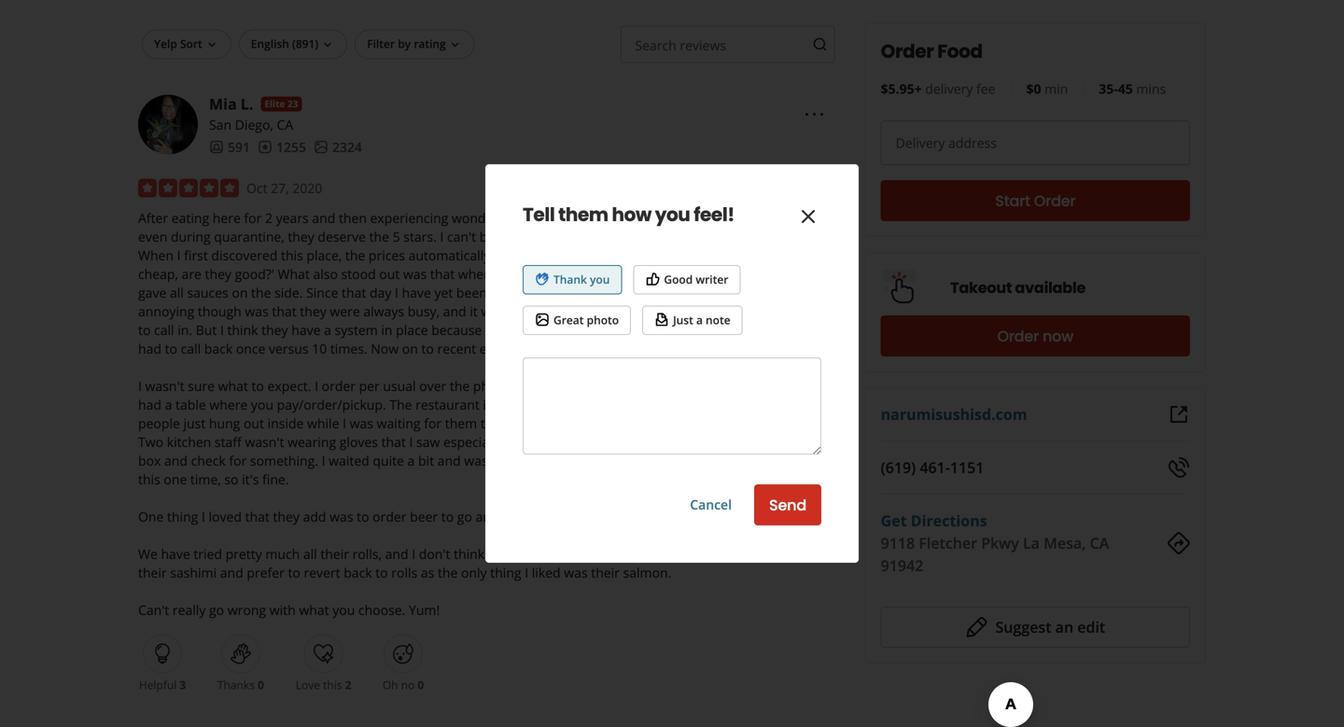 Task type: locate. For each thing, give the bounding box(es) containing it.
had
[[138, 340, 161, 357], [138, 396, 161, 413]]

0 vertical spatial call
[[154, 321, 174, 339]]

2 horizontal spatial go
[[719, 433, 734, 451]]

was right though
[[245, 302, 269, 320]]

tell them how you feel!
[[523, 202, 734, 228]]

1 horizontal spatial during
[[550, 340, 590, 357]]

walked
[[519, 377, 564, 395]]

0 vertical spatial when
[[458, 265, 492, 283]]

that down stood
[[342, 284, 366, 301]]

thanks
[[217, 677, 255, 692]]

2 had from the top
[[138, 396, 161, 413]]

over
[[419, 377, 446, 395]]

had inside "after eating here for 2 years and then experiencing wonderful service time and time again again even during quarantine, they deserve the 5 stars. i can't believe i haven't reviewed this place yet. when i first discovered this place, the prices automatically made me think 'oh wow their rolls are cheap, are they good?' what also stood out was that when i asked for sauce on the side, they really gave all sauces on the side. since that day i have yet been disappointed. one thing that was annoying though was that they were always busy, and it was super hard to get through sometimes to call in. but i think they have a system in place because it was happening less and less and i only had to call back once versus 10 times. now on to recent experience during quarantine."
[[138, 340, 161, 357]]

prefer
[[247, 564, 285, 581]]

1 horizontal spatial what
[[299, 601, 329, 619]]

0 horizontal spatial restaurant
[[416, 396, 480, 413]]

la
[[1023, 533, 1040, 553]]

2 horizontal spatial it
[[576, 396, 584, 413]]

thing inside we have tried pretty much all their rolls, and i don't think you can be disappointed. we have ordered their sashimi and prefer to revert back to rolls as the only thing i liked was their salmon.
[[490, 564, 521, 581]]

you down 'oh
[[590, 272, 610, 287]]

1 less from the left
[[592, 321, 615, 339]]

fine.
[[262, 470, 289, 488]]

we up salmon.
[[644, 545, 664, 563]]

2020
[[292, 179, 322, 197]]

be
[[539, 545, 554, 563]]

0 vertical spatial out
[[379, 265, 400, 283]]

thing left loved
[[167, 508, 198, 525]]

their up side,
[[645, 246, 674, 264]]

1 vertical spatial disappointed.
[[557, 545, 641, 563]]

think right don't
[[454, 545, 485, 563]]

first
[[184, 246, 208, 264]]

and up quarantine. at the left of page
[[619, 321, 642, 339]]

0 vertical spatial 16 photos v2 image
[[314, 140, 329, 155]]

a
[[696, 312, 703, 328], [324, 321, 331, 339], [165, 396, 172, 413], [407, 452, 415, 469]]

2 vertical spatial think
[[454, 545, 485, 563]]

what up the where
[[218, 377, 248, 395]]

waited
[[329, 452, 369, 469]]

a right just
[[696, 312, 703, 328]]

don't
[[419, 545, 450, 563]]

1 horizontal spatial it
[[485, 321, 493, 339]]

0 vertical spatial them
[[558, 202, 608, 228]]

1 horizontal spatial place
[[665, 228, 698, 245]]

1 vertical spatial call
[[181, 340, 201, 357]]

an
[[1055, 617, 1073, 637]]

1 horizontal spatial thing
[[490, 564, 521, 581]]

0 horizontal spatial back
[[204, 340, 233, 357]]

16 photos v2 image inside photos element
[[314, 140, 329, 155]]

i down can at left bottom
[[525, 564, 528, 581]]

address
[[948, 134, 997, 152]]

1 horizontal spatial back
[[344, 564, 372, 581]]

ca
[[277, 116, 293, 133], [1090, 533, 1109, 553]]

only inside we have tried pretty much all their rolls, and i don't think you can be disappointed. we have ordered their sashimi and prefer to revert back to rolls as the only thing i liked was their salmon.
[[461, 564, 487, 581]]

it up discrepancy at left
[[576, 396, 584, 413]]

what right the with
[[299, 601, 329, 619]]

(619)
[[881, 457, 916, 477]]

0 horizontal spatial less
[[592, 321, 615, 339]]

the inside we have tried pretty much all their rolls, and i don't think you can be disappointed. we have ordered their sashimi and prefer to revert back to rolls as the only thing i liked was their salmon.
[[438, 564, 458, 581]]

what down the some
[[537, 452, 567, 469]]

one
[[577, 284, 603, 301], [138, 508, 164, 525]]

they up versus
[[261, 321, 288, 339]]

have left asahi
[[560, 508, 589, 525]]

0 right thanks
[[258, 677, 264, 692]]

0 vertical spatial really
[[705, 265, 738, 283]]

1 had from the top
[[138, 340, 161, 357]]

and right bit
[[437, 452, 461, 469]]

uncomfortable
[[614, 396, 705, 413]]

2 vertical spatial what
[[299, 601, 329, 619]]

cheap,
[[138, 265, 178, 283]]

once
[[236, 340, 265, 357]]

1 horizontal spatial again
[[688, 209, 721, 227]]

it
[[470, 302, 478, 320], [485, 321, 493, 339], [576, 396, 584, 413]]

1 horizontal spatial just
[[708, 452, 730, 469]]

0 horizontal spatial again
[[652, 209, 685, 227]]

you left can at left bottom
[[488, 545, 510, 563]]

so left it's in the bottom of the page
[[224, 470, 238, 488]]

we up can't
[[138, 545, 158, 563]]

rolls
[[677, 246, 703, 264], [391, 564, 417, 581]]

0 horizontal spatial all
[[170, 284, 184, 301]]

reviews
[[680, 36, 726, 54]]

after eating here for 2 years and then experiencing wonderful service time and time again again even during quarantine, they deserve the 5 stars. i can't believe i haven't reviewed this place yet. when i first discovered this place, the prices automatically made me think 'oh wow their rolls are cheap, are they good?' what also stood out was that when i asked for sauce on the side, they really gave all sauces on the side. since that day i have yet been disappointed. one thing that was annoying though was that they were always busy, and it was super hard to get through sometimes to call in. but i think they have a system in place because it was happening less and less and i only had to call back once versus 10 times. now on to recent experience during quarantine.
[[138, 209, 738, 357]]

box
[[138, 452, 161, 469]]

all up annoying
[[170, 284, 184, 301]]

1 horizontal spatial rolls
[[677, 246, 703, 264]]

where
[[209, 396, 248, 413]]

are down "yet."
[[706, 246, 726, 264]]

0 horizontal spatial place
[[396, 321, 428, 339]]

1 horizontal spatial one
[[577, 284, 603, 301]]

i
[[440, 228, 444, 245], [526, 228, 530, 245], [177, 246, 181, 264], [495, 265, 499, 283], [395, 284, 398, 301], [220, 321, 224, 339], [699, 321, 702, 339], [138, 377, 142, 395], [315, 377, 318, 395], [343, 414, 346, 432], [409, 433, 413, 451], [322, 452, 325, 469], [202, 508, 205, 525], [412, 545, 415, 563], [525, 564, 528, 581]]

been
[[456, 284, 487, 301]]

1 horizontal spatial 0
[[418, 677, 424, 692]]

call down "in."
[[181, 340, 201, 357]]

cancel button
[[690, 496, 732, 514]]

16 photos v2 image inside great photo 'button'
[[535, 312, 550, 327]]

2 vertical spatial thing
[[490, 564, 521, 581]]

think inside we have tried pretty much all their rolls, and i don't think you can be disappointed. we have ordered their sashimi and prefer to revert back to rolls as the only thing i liked was their salmon.
[[454, 545, 485, 563]]

1 horizontal spatial when
[[708, 396, 742, 413]]

yet.
[[701, 228, 723, 245]]

and
[[312, 209, 335, 227], [594, 209, 617, 227], [443, 302, 466, 320], [619, 321, 642, 339], [672, 321, 695, 339], [673, 377, 696, 395], [532, 396, 555, 413], [164, 452, 188, 469], [437, 452, 461, 469], [476, 508, 499, 525], [385, 545, 408, 563], [220, 564, 243, 581]]

1 vertical spatial back
[[344, 564, 372, 581]]

0 horizontal spatial time
[[563, 209, 591, 227]]

order
[[881, 38, 934, 64], [1034, 190, 1076, 211], [997, 326, 1039, 347]]

gloves
[[340, 433, 378, 451]]

1 vertical spatial in
[[568, 377, 579, 395]]

that down waiting
[[381, 433, 406, 451]]

1 horizontal spatial go
[[457, 508, 472, 525]]

this up what
[[281, 246, 303, 264]]

back inside we have tried pretty much all their rolls, and i don't think you can be disappointed. we have ordered their sashimi and prefer to revert back to rolls as the only thing i liked was their salmon.
[[344, 564, 372, 581]]

1 vertical spatial when
[[708, 396, 742, 413]]

2 left years
[[265, 209, 273, 227]]

that up the yet
[[430, 265, 455, 283]]

None text field
[[523, 357, 821, 454]]

(0 reactions) element right thanks
[[258, 677, 264, 692]]

0 right no
[[418, 677, 424, 692]]

16 photos v2 image for 2324
[[314, 140, 329, 155]]

0 horizontal spatial just
[[183, 414, 206, 432]]

1 vertical spatial think
[[227, 321, 258, 339]]

asked
[[502, 265, 538, 283]]

out inside i wasn't sure what to expect. i order per usual over the phone. walked in the restaurant and they had a table where you pay/order/pickup. the restaurant is small and so it was uncomfortable when people just hung out inside while i was waiting for them to sort some discrepancy on my food order. two kitchen staff wasn't wearing gloves that i saw especially since they open each one of the to go box and check for something. i waited quite a bit and wasn't sure what was happening. it was just this one time, so it's fine.
[[244, 414, 264, 432]]

0 horizontal spatial out
[[244, 414, 264, 432]]

wasn't up table
[[145, 377, 184, 395]]

think
[[555, 246, 586, 264], [227, 321, 258, 339], [454, 545, 485, 563]]

1 vertical spatial out
[[244, 414, 264, 432]]

and up reviewed at the top left of the page
[[594, 209, 617, 227]]

my
[[656, 414, 675, 432]]

min
[[1045, 80, 1068, 98]]

one thing i loved that they add was to order beer to go and that they have asahi black. delicious!
[[138, 508, 727, 525]]

order inside i wasn't sure what to expect. i order per usual over the phone. walked in the restaurant and they had a table where you pay/order/pickup. the restaurant is small and so it was uncomfortable when people just hung out inside while i was waiting for them to sort some discrepancy on my food order. two kitchen staff wasn't wearing gloves that i saw especially since they open each one of the to go box and check for something. i waited quite a bit and wasn't sure what was happening. it was just this one time, so it's fine.
[[322, 377, 356, 395]]

out down prices on the top left of page
[[379, 265, 400, 283]]

16 thank you v2 image
[[535, 272, 550, 286]]

disappointed. up super in the top left of the page
[[490, 284, 574, 301]]

you inside thank you button
[[590, 272, 610, 287]]

a left bit
[[407, 452, 415, 469]]

love
[[296, 677, 320, 692]]

suggest
[[995, 617, 1051, 637]]

2 vertical spatial order
[[997, 326, 1039, 347]]

wrong
[[228, 601, 266, 619]]

in right "walked"
[[568, 377, 579, 395]]

1 vertical spatial are
[[182, 265, 202, 283]]

we have tried pretty much all their rolls, and i don't think you can be disappointed. we have ordered their sashimi and prefer to revert back to rolls as the only thing i liked was their salmon.
[[138, 545, 749, 581]]

sure
[[188, 377, 215, 395], [507, 452, 534, 469]]

1 horizontal spatial in
[[568, 377, 579, 395]]

disappointed. down asahi
[[557, 545, 641, 563]]

24 directions v2 image
[[1168, 532, 1190, 554]]

had inside i wasn't sure what to expect. i order per usual over the phone. walked in the restaurant and they had a table where you pay/order/pickup. the restaurant is small and so it was uncomfortable when people just hung out inside while i was waiting for them to sort some discrepancy on my food order. two kitchen staff wasn't wearing gloves that i saw especially since they open each one of the to go box and check for something. i waited quite a bit and wasn't sure what was happening. it was just this one time, so it's fine.
[[138, 396, 161, 413]]

wonderful
[[452, 209, 514, 227]]

it inside i wasn't sure what to expect. i order per usual over the phone. walked in the restaurant and they had a table where you pay/order/pickup. the restaurant is small and so it was uncomfortable when people just hung out inside while i was waiting for them to sort some discrepancy on my food order. two kitchen staff wasn't wearing gloves that i saw especially since they open each one of the to go box and check for something. i waited quite a bit and wasn't sure what was happening. it was just this one time, so it's fine.
[[576, 396, 584, 413]]

0 horizontal spatial when
[[458, 265, 492, 283]]

was up the experience
[[497, 321, 520, 339]]

thing
[[606, 284, 637, 301], [167, 508, 198, 525], [490, 564, 521, 581]]

0 vertical spatial back
[[204, 340, 233, 357]]

0 vertical spatial one
[[637, 433, 660, 451]]

thing up get
[[606, 284, 637, 301]]

table
[[175, 396, 206, 413]]

rolls left the as
[[391, 564, 417, 581]]

1 horizontal spatial time
[[621, 209, 648, 227]]

as
[[421, 564, 434, 581]]

1 vertical spatial thing
[[167, 508, 198, 525]]

0 horizontal spatial rolls
[[391, 564, 417, 581]]

(0 reactions) element for thanks 0
[[258, 677, 264, 692]]

5 star rating image
[[138, 179, 239, 197]]

1255
[[276, 138, 306, 156]]

0 horizontal spatial 2
[[265, 209, 273, 227]]

delicious!
[[668, 508, 727, 525]]

0 horizontal spatial 0
[[258, 677, 264, 692]]

you
[[655, 202, 690, 228], [590, 272, 610, 287], [251, 396, 273, 413], [488, 545, 510, 563], [332, 601, 355, 619]]

order inside delivery address start order
[[1034, 190, 1076, 211]]

always
[[363, 302, 404, 320]]

24 phone v2 image
[[1168, 456, 1190, 479]]

gave
[[138, 284, 166, 301]]

the left 5
[[369, 228, 389, 245]]

the down food
[[679, 433, 699, 451]]

this down box
[[138, 470, 160, 488]]

them inside i wasn't sure what to expect. i order per usual over the phone. walked in the restaurant and they had a table where you pay/order/pickup. the restaurant is small and so it was uncomfortable when people just hung out inside while i was waiting for them to sort some discrepancy on my food order. two kitchen staff wasn't wearing gloves that i saw especially since they open each one of the to go box and check for something. i waited quite a bit and wasn't sure what was happening. it was just this one time, so it's fine.
[[445, 414, 477, 432]]

0 vertical spatial one
[[577, 284, 603, 301]]

0 vertical spatial place
[[665, 228, 698, 245]]

  text field
[[620, 26, 835, 63]]

thank
[[553, 272, 587, 287]]

per
[[359, 377, 380, 395]]

'oh
[[589, 246, 610, 264]]

ca inside elite 23 san diego, ca
[[277, 116, 293, 133]]

0 vertical spatial in
[[381, 321, 393, 339]]

a inside "after eating here for 2 years and then experiencing wonderful service time and time again again even during quarantine, they deserve the 5 stars. i can't believe i haven't reviewed this place yet. when i first discovered this place, the prices automatically made me think 'oh wow their rolls are cheap, are they good?' what also stood out was that when i asked for sauce on the side, they really gave all sauces on the side. since that day i have yet been disappointed. one thing that was annoying though was that they were always busy, and it was super hard to get through sometimes to call in. but i think they have a system in place because it was happening less and less and i only had to call back once versus 10 times. now on to recent experience during quarantine."
[[324, 321, 331, 339]]

you inside we have tried pretty much all their rolls, and i don't think you can be disappointed. we have ordered their sashimi and prefer to revert back to rolls as the only thing i liked was their salmon.
[[488, 545, 510, 563]]

great photo
[[553, 312, 619, 328]]

sashimi
[[170, 564, 217, 581]]

0 vertical spatial are
[[706, 246, 726, 264]]

liked
[[532, 564, 561, 581]]

photos element
[[314, 138, 362, 156]]

0 horizontal spatial order
[[322, 377, 356, 395]]

order left beer
[[373, 508, 406, 525]]

0 vertical spatial thing
[[606, 284, 637, 301]]

1 horizontal spatial (0 reactions) element
[[418, 677, 424, 692]]

1 we from the left
[[138, 545, 158, 563]]

only inside "after eating here for 2 years and then experiencing wonderful service time and time again again even during quarantine, they deserve the 5 stars. i can't believe i haven't reviewed this place yet. when i first discovered this place, the prices automatically made me think 'oh wow their rolls are cheap, are they good?' what also stood out was that when i asked for sauce on the side, they really gave all sauces on the side. since that day i have yet been disappointed. one thing that was annoying though was that they were always busy, and it was super hard to get through sometimes to call in. but i think they have a system in place because it was happening less and less and i only had to call back once versus 10 times. now on to recent experience during quarantine."
[[706, 321, 731, 339]]

was right 'it'
[[681, 452, 705, 469]]

0 vertical spatial order
[[322, 377, 356, 395]]

their left salmon.
[[591, 564, 620, 581]]

was down prices on the top left of page
[[403, 265, 427, 283]]

(0 reactions) element for oh no 0
[[418, 677, 424, 692]]

1 vertical spatial really
[[173, 601, 206, 619]]

1 horizontal spatial them
[[558, 202, 608, 228]]

back inside "after eating here for 2 years and then experiencing wonderful service time and time again again even during quarantine, they deserve the 5 stars. i can't believe i haven't reviewed this place yet. when i first discovered this place, the prices automatically made me think 'oh wow their rolls are cheap, are they good?' what also stood out was that when i asked for sauce on the side, they really gave all sauces on the side. since that day i have yet been disappointed. one thing that was annoying though was that they were always busy, and it was super hard to get through sometimes to call in. but i think they have a system in place because it was happening less and less and i only had to call back once versus 10 times. now on to recent experience during quarantine."
[[204, 340, 233, 357]]

one inside "after eating here for 2 years and then experiencing wonderful service time and time again again even during quarantine, they deserve the 5 stars. i can't believe i haven't reviewed this place yet. when i first discovered this place, the prices automatically made me think 'oh wow their rolls are cheap, are they good?' what also stood out was that when i asked for sauce on the side, they really gave all sauces on the side. since that day i have yet been disappointed. one thing that was annoying though was that they were always busy, and it was super hard to get through sometimes to call in. but i think they have a system in place because it was happening less and less and i only had to call back once versus 10 times. now on to recent experience during quarantine."
[[577, 284, 603, 301]]

while
[[307, 414, 339, 432]]

0 horizontal spatial sure
[[188, 377, 215, 395]]

fletcher
[[919, 533, 977, 553]]

2 vertical spatial it
[[576, 396, 584, 413]]

0 horizontal spatial one
[[138, 508, 164, 525]]

0 vertical spatial order
[[881, 38, 934, 64]]

was down 'open'
[[570, 452, 594, 469]]

and up uncomfortable
[[673, 377, 696, 395]]

1 horizontal spatial order
[[373, 508, 406, 525]]

during
[[171, 228, 211, 245], [550, 340, 590, 357]]

a up 10 at the top left
[[324, 321, 331, 339]]

place,
[[307, 246, 342, 264]]

good writer
[[664, 272, 728, 287]]

sure down the since
[[507, 452, 534, 469]]

wearing
[[288, 433, 336, 451]]

(0 reactions) element right no
[[418, 677, 424, 692]]

during down eating
[[171, 228, 211, 245]]

really down "yet."
[[705, 265, 738, 283]]

the right the as
[[438, 564, 458, 581]]

have up busy,
[[402, 284, 431, 301]]

sort
[[496, 414, 521, 432]]

0 vertical spatial restaurant
[[606, 377, 670, 395]]

0
[[258, 677, 264, 692], [418, 677, 424, 692]]

thing down can at left bottom
[[490, 564, 521, 581]]

you left choose.
[[332, 601, 355, 619]]

restaurant up uncomfortable
[[606, 377, 670, 395]]

again up "yet."
[[688, 209, 721, 227]]

0 vertical spatial think
[[555, 246, 586, 264]]

happening
[[524, 321, 589, 339]]

1 vertical spatial it
[[485, 321, 493, 339]]

good
[[664, 272, 693, 287]]

1 horizontal spatial wasn't
[[245, 433, 284, 451]]

all inside "after eating here for 2 years and then experiencing wonderful service time and time again again even during quarantine, they deserve the 5 stars. i can't believe i haven't reviewed this place yet. when i first discovered this place, the prices automatically made me think 'oh wow their rolls are cheap, are they good?' what also stood out was that when i asked for sauce on the side, they really gave all sauces on the side. since that day i have yet been disappointed. one thing that was annoying though was that they were always busy, and it was super hard to get through sometimes to call in. but i think they have a system in place because it was happening less and less and i only had to call back once versus 10 times. now on to recent experience during quarantine."
[[170, 284, 184, 301]]

1 vertical spatial 16 photos v2 image
[[535, 312, 550, 327]]

was right add
[[330, 508, 353, 525]]

0 horizontal spatial it
[[470, 302, 478, 320]]

2 (0 reactions) element from the left
[[418, 677, 424, 692]]

so down "walked"
[[558, 396, 572, 413]]

discrepancy
[[561, 414, 633, 432]]

rolls inside we have tried pretty much all their rolls, and i don't think you can be disappointed. we have ordered their sashimi and prefer to revert back to rolls as the only thing i liked was their salmon.
[[391, 564, 417, 581]]

add
[[303, 508, 326, 525]]

super
[[508, 302, 543, 320]]

go left wrong
[[209, 601, 224, 619]]

2 vertical spatial wasn't
[[464, 452, 503, 469]]

disappointed. inside "after eating here for 2 years and then experiencing wonderful service time and time again again even during quarantine, they deserve the 5 stars. i can't believe i haven't reviewed this place yet. when i first discovered this place, the prices automatically made me think 'oh wow their rolls are cheap, are they good?' what also stood out was that when i asked for sauce on the side, they really gave all sauces on the side. since that day i have yet been disappointed. one thing that was annoying though was that they were always busy, and it was super hard to get through sometimes to call in. but i think they have a system in place because it was happening less and less and i only had to call back once versus 10 times. now on to recent experience during quarantine."
[[490, 284, 574, 301]]

0 horizontal spatial them
[[445, 414, 477, 432]]

you right how
[[655, 202, 690, 228]]

0 horizontal spatial 16 photos v2 image
[[314, 140, 329, 155]]

get directions 9118 fletcher pkwy la mesa, ca 91942
[[881, 511, 1109, 575]]

1 vertical spatial had
[[138, 396, 161, 413]]

1 vertical spatial order
[[1034, 190, 1076, 211]]

restaurant down over
[[416, 396, 480, 413]]

revert
[[304, 564, 340, 581]]

10
[[312, 340, 327, 357]]

since
[[506, 433, 537, 451]]

0 vertical spatial so
[[558, 396, 572, 413]]

2324
[[332, 138, 362, 156]]

1 (0 reactions) element from the left
[[258, 677, 264, 692]]

place down busy,
[[396, 321, 428, 339]]

had up people
[[138, 396, 161, 413]]

less down through on the top left of the page
[[645, 321, 668, 339]]

0 vertical spatial all
[[170, 284, 184, 301]]

1 horizontal spatial 16 photos v2 image
[[535, 312, 550, 327]]

go inside i wasn't sure what to expect. i order per usual over the phone. walked in the restaurant and they had a table where you pay/order/pickup. the restaurant is small and so it was uncomfortable when people just hung out inside while i was waiting for them to sort some discrepancy on my food order. two kitchen staff wasn't wearing gloves that i saw especially since they open each one of the to go box and check for something. i waited quite a bit and wasn't sure what was happening. it was just this one time, so it's fine.
[[719, 433, 734, 451]]

16 photos v2 image
[[314, 140, 329, 155], [535, 312, 550, 327]]

35-45 mins
[[1099, 80, 1166, 98]]

mia l. link
[[209, 94, 253, 114]]

0 horizontal spatial so
[[224, 470, 238, 488]]

out inside "after eating here for 2 years and then experiencing wonderful service time and time again again even during quarantine, they deserve the 5 stars. i can't believe i haven't reviewed this place yet. when i first discovered this place, the prices automatically made me think 'oh wow their rolls are cheap, are they good?' what also stood out was that when i asked for sauce on the side, they really gave all sauces on the side. since that day i have yet been disappointed. one thing that was annoying though was that they were always busy, and it was super hard to get through sometimes to call in. but i think they have a system in place because it was happening less and less and i only had to call back once versus 10 times. now on to recent experience during quarantine."
[[379, 265, 400, 283]]

0 horizontal spatial we
[[138, 545, 158, 563]]

back down but
[[204, 340, 233, 357]]

are down first
[[182, 265, 202, 283]]

order for now
[[997, 326, 1039, 347]]

reviews element
[[258, 138, 306, 156]]

especially
[[443, 433, 502, 451]]

16 photos v2 image left 2324
[[314, 140, 329, 155]]

(0 reactions) element
[[258, 677, 264, 692], [418, 677, 424, 692]]

when inside i wasn't sure what to expect. i order per usual over the phone. walked in the restaurant and they had a table where you pay/order/pickup. the restaurant is small and so it was uncomfortable when people just hung out inside while i was waiting for them to sort some discrepancy on my food order. two kitchen staff wasn't wearing gloves that i saw especially since they open each one of the to go box and check for something. i waited quite a bit and wasn't sure what was happening. it was just this one time, so it's fine.
[[708, 396, 742, 413]]

order up $5.95+
[[881, 38, 934, 64]]

order left "now" at the right of page
[[997, 326, 1039, 347]]

discovered
[[211, 246, 278, 264]]

think up sauce at top
[[555, 246, 586, 264]]

for
[[244, 209, 262, 227], [541, 265, 559, 283], [424, 414, 442, 432], [229, 452, 247, 469]]

close image
[[797, 205, 820, 228]]

two
[[138, 433, 163, 451]]

1 horizontal spatial all
[[303, 545, 317, 563]]



Task type: describe. For each thing, give the bounding box(es) containing it.
1 vertical spatial one
[[138, 508, 164, 525]]

can't
[[138, 601, 169, 619]]

and right 16 weekly digest v2 image
[[672, 321, 695, 339]]

they down years
[[288, 228, 314, 245]]

helpful
[[139, 677, 177, 692]]

oct 27, 2020
[[246, 179, 322, 197]]

really inside "after eating here for 2 years and then experiencing wonderful service time and time again again even during quarantine, they deserve the 5 stars. i can't believe i haven't reviewed this place yet. when i first discovered this place, the prices automatically made me think 'oh wow their rolls are cheap, are they good?' what also stood out was that when i asked for sauce on the side, they really gave all sauces on the side. since that day i have yet been disappointed. one thing that was annoying though was that they were always busy, and it was super hard to get through sometimes to call in. but i think they have a system in place because it was happening less and less and i only had to call back once versus 10 times. now on to recent experience during quarantine."
[[705, 265, 738, 283]]

they up order.
[[700, 377, 726, 395]]

1 horizontal spatial restaurant
[[606, 377, 670, 395]]

friends element
[[209, 138, 250, 156]]

thank you
[[553, 272, 610, 287]]

none text field inside tell them how you feel! dialog
[[523, 357, 821, 454]]

their up can't
[[138, 564, 167, 581]]

in inside "after eating here for 2 years and then experiencing wonderful service time and time again again even during quarantine, they deserve the 5 stars. i can't believe i haven't reviewed this place yet. when i first discovered this place, the prices automatically made me think 'oh wow their rolls are cheap, are they good?' what also stood out was that when i asked for sauce on the side, they really gave all sauces on the side. since that day i have yet been disappointed. one thing that was annoying though was that they were always busy, and it was super hard to get through sometimes to call in. but i think they have a system in place because it was happening less and less and i only had to call back once versus 10 times. now on to recent experience during quarantine."
[[381, 321, 393, 339]]

on right now
[[402, 340, 418, 357]]

i right but
[[220, 321, 224, 339]]

made
[[494, 246, 528, 264]]

for down me
[[541, 265, 559, 283]]

search
[[635, 36, 676, 54]]

just a note button
[[642, 306, 743, 335]]

i down sometimes
[[699, 321, 702, 339]]

service
[[518, 209, 560, 227]]

24 pencil v2 image
[[966, 616, 988, 638]]

have up 10 at the top left
[[291, 321, 321, 339]]

1 horizontal spatial one
[[637, 433, 660, 451]]

16 photos v2 image for great photo
[[535, 312, 550, 327]]

i up people
[[138, 377, 142, 395]]

the
[[390, 396, 412, 413]]

was up gloves
[[350, 414, 373, 432]]

1 vertical spatial during
[[550, 340, 590, 357]]

16 friends v2 image
[[209, 140, 224, 155]]

helpful 3
[[139, 677, 186, 692]]

expect.
[[267, 377, 311, 395]]

beer
[[410, 508, 438, 525]]

the up discrepancy at left
[[582, 377, 602, 395]]

i wasn't sure what to expect. i order per usual over the phone. walked in the restaurant and they had a table where you pay/order/pickup. the restaurant is small and so it was uncomfortable when people just hung out inside while i was waiting for them to sort some discrepancy on my food order. two kitchen staff wasn't wearing gloves that i saw especially since they open each one of the to go box and check for something. i waited quite a bit and wasn't sure what was happening. it was just this one time, so it's fine.
[[138, 377, 747, 488]]

for up "quarantine,"
[[244, 209, 262, 227]]

thank you button
[[523, 265, 622, 294]]

1 vertical spatial restaurant
[[416, 396, 480, 413]]

ca inside get directions 9118 fletcher pkwy la mesa, ca 91942
[[1090, 533, 1109, 553]]

all inside we have tried pretty much all their rolls, and i don't think you can be disappointed. we have ordered their sashimi and prefer to revert back to rolls as the only thing i liked was their salmon.
[[303, 545, 317, 563]]

system
[[335, 321, 378, 339]]

something.
[[250, 452, 318, 469]]

this left (2 reactions) element
[[323, 677, 342, 692]]

24 external link v2 image
[[1168, 403, 1190, 426]]

suggest an edit button
[[881, 607, 1190, 648]]

on down good?'
[[232, 284, 248, 301]]

a inside button
[[696, 312, 703, 328]]

no
[[401, 677, 415, 692]]

takeout available
[[950, 277, 1086, 298]]

16 like v2 image
[[645, 272, 660, 286]]

and up because in the left of the page
[[443, 302, 466, 320]]

i left loved
[[202, 508, 205, 525]]

i up pay/order/pickup.
[[315, 377, 318, 395]]

diego,
[[235, 116, 273, 133]]

get
[[881, 511, 907, 531]]

i right day at the top left of the page
[[395, 284, 398, 301]]

2 inside "after eating here for 2 years and then experiencing wonderful service time and time again again even during quarantine, they deserve the 5 stars. i can't believe i haven't reviewed this place yet. when i first discovered this place, the prices automatically made me think 'oh wow their rolls are cheap, are they good?' what also stood out was that when i asked for sauce on the side, they really gave all sauces on the side. since that day i have yet been disappointed. one thing that was annoying though was that they were always busy, and it was super hard to get through sometimes to call in. but i think they have a system in place because it was happening less and less and i only had to call back once versus 10 times. now on to recent experience during quarantine."
[[265, 209, 273, 227]]

2 again from the left
[[688, 209, 721, 227]]

0 horizontal spatial call
[[154, 321, 174, 339]]

disappointed. inside we have tried pretty much all their rolls, and i don't think you can be disappointed. we have ordered their sashimi and prefer to revert back to rolls as the only thing i liked was their salmon.
[[557, 545, 641, 563]]

sometimes
[[669, 302, 737, 320]]

that down side.
[[272, 302, 297, 320]]

2 0 from the left
[[418, 677, 424, 692]]

salmon.
[[623, 564, 671, 581]]

side.
[[274, 284, 303, 301]]

on down 'oh
[[601, 265, 617, 283]]

pay/order/pickup.
[[277, 396, 386, 413]]

1 horizontal spatial 2
[[345, 677, 351, 692]]

the right over
[[450, 377, 470, 395]]

16 review v2 image
[[258, 140, 273, 155]]

thing inside "after eating here for 2 years and then experiencing wonderful service time and time again again even during quarantine, they deserve the 5 stars. i can't believe i haven't reviewed this place yet. when i first discovered this place, the prices automatically made me think 'oh wow their rolls are cheap, are they good?' what also stood out was that when i asked for sauce on the side, they really gave all sauces on the side. since that day i have yet been disappointed. one thing that was annoying though was that they were always busy, and it was super hard to get through sometimes to call in. but i think they have a system in place because it was happening less and less and i only had to call back once versus 10 times. now on to recent experience during quarantine."
[[606, 284, 637, 301]]

can
[[514, 545, 535, 563]]

1 again from the left
[[652, 209, 685, 227]]

1 horizontal spatial call
[[181, 340, 201, 357]]

is
[[483, 396, 492, 413]]

oh
[[383, 677, 398, 692]]

and down kitchen
[[164, 452, 188, 469]]

0 horizontal spatial thing
[[167, 508, 198, 525]]

delivery
[[896, 134, 945, 152]]

recent
[[437, 340, 476, 357]]

check
[[191, 452, 226, 469]]

1151
[[950, 457, 984, 477]]

on inside i wasn't sure what to expect. i order per usual over the phone. walked in the restaurant and they had a table where you pay/order/pickup. the restaurant is small and so it was uncomfortable when people just hung out inside while i was waiting for them to sort some discrepancy on my food order. two kitchen staff wasn't wearing gloves that i saw especially since they open each one of the to go box and check for something. i waited quite a bit and wasn't sure what was happening. it was just this one time, so it's fine.
[[637, 414, 653, 432]]

good?'
[[235, 265, 274, 283]]

also
[[313, 265, 338, 283]]

note
[[706, 312, 730, 328]]

i down wearing
[[322, 452, 325, 469]]

this up wow
[[640, 228, 662, 245]]

you inside i wasn't sure what to expect. i order per usual over the phone. walked in the restaurant and they had a table where you pay/order/pickup. the restaurant is small and so it was uncomfortable when people just hung out inside while i was waiting for them to sort some discrepancy on my food order. two kitchen staff wasn't wearing gloves that i saw especially since they open each one of the to go box and check for something. i waited quite a bit and wasn't sure what was happening. it was just this one time, so it's fine.
[[251, 396, 273, 413]]

9118
[[881, 533, 915, 553]]

0 vertical spatial what
[[218, 377, 248, 395]]

they left add
[[273, 508, 300, 525]]

black.
[[629, 508, 665, 525]]

i left don't
[[412, 545, 415, 563]]

45
[[1118, 80, 1133, 98]]

just a note
[[673, 312, 730, 328]]

takeout
[[950, 277, 1012, 298]]

order for food
[[881, 38, 934, 64]]

was up discrepancy at left
[[587, 396, 611, 413]]

order now
[[997, 326, 1074, 347]]

2 horizontal spatial wasn't
[[464, 452, 503, 469]]

this inside i wasn't sure what to expect. i order per usual over the phone. walked in the restaurant and they had a table where you pay/order/pickup. the restaurant is small and so it was uncomfortable when people just hung out inside while i was waiting for them to sort some discrepancy on my food order. two kitchen staff wasn't wearing gloves that i saw especially since they open each one of the to go box and check for something. i waited quite a bit and wasn't sure what was happening. it was just this one time, so it's fine.
[[138, 470, 160, 488]]

0 horizontal spatial think
[[227, 321, 258, 339]]

phone.
[[473, 377, 516, 395]]

and down "walked"
[[532, 396, 555, 413]]

mins
[[1136, 80, 1166, 98]]

how
[[612, 202, 651, 228]]

they up sauces
[[205, 265, 231, 283]]

directions
[[911, 511, 987, 531]]

great
[[553, 312, 584, 328]]

that down side,
[[641, 284, 665, 301]]

i left the saw
[[409, 433, 413, 451]]

them inside dialog
[[558, 202, 608, 228]]

that inside i wasn't sure what to expect. i order per usual over the phone. walked in the restaurant and they had a table where you pay/order/pickup. the restaurant is small and so it was uncomfortable when people just hung out inside while i was waiting for them to sort some discrepancy on my food order. two kitchen staff wasn't wearing gloves that i saw especially since they open each one of the to go box and check for something. i waited quite a bit and wasn't sure what was happening. it was just this one time, so it's fine.
[[381, 433, 406, 451]]

their inside "after eating here for 2 years and then experiencing wonderful service time and time again again even during quarantine, they deserve the 5 stars. i can't believe i haven't reviewed this place yet. when i first discovered this place, the prices automatically made me think 'oh wow their rolls are cheap, are they good?' what also stood out was that when i asked for sauce on the side, they really gave all sauces on the side. since that day i have yet been disappointed. one thing that was annoying though was that they were always busy, and it was super hard to get through sometimes to call in. but i think they have a system in place because it was happening less and less and i only had to call back once versus 10 times. now on to recent experience during quarantine."
[[645, 246, 674, 264]]

annoying
[[138, 302, 194, 320]]

i right while in the left of the page
[[343, 414, 346, 432]]

then
[[339, 209, 367, 227]]

reviewed
[[581, 228, 636, 245]]

0 vertical spatial just
[[183, 414, 206, 432]]

1 vertical spatial go
[[457, 508, 472, 525]]

start
[[995, 190, 1030, 211]]

0 horizontal spatial during
[[171, 228, 211, 245]]

but
[[196, 321, 217, 339]]

for up the saw
[[424, 414, 442, 432]]

1 0 from the left
[[258, 677, 264, 692]]

1 vertical spatial place
[[396, 321, 428, 339]]

2 time from the left
[[621, 209, 648, 227]]

that right loved
[[245, 508, 270, 525]]

get directions link
[[881, 511, 987, 531]]

that up can at left bottom
[[502, 508, 527, 525]]

feel!
[[694, 202, 734, 228]]

91942
[[881, 555, 923, 575]]

some
[[524, 414, 558, 432]]

16 weekly digest v2 image
[[654, 312, 669, 327]]

was inside we have tried pretty much all their rolls, and i don't think you can be disappointed. we have ordered their sashimi and prefer to revert back to rolls as the only thing i liked was their salmon.
[[564, 564, 588, 581]]

for down 'staff'
[[229, 452, 247, 469]]

they up 'be'
[[530, 508, 557, 525]]

waiting
[[377, 414, 421, 432]]

and up deserve
[[312, 209, 335, 227]]

search image
[[813, 37, 828, 52]]

pretty
[[226, 545, 262, 563]]

2 we from the left
[[644, 545, 664, 563]]

they down the some
[[540, 433, 567, 451]]

0 vertical spatial wasn't
[[145, 377, 184, 395]]

delivery
[[925, 80, 973, 98]]

happening.
[[598, 452, 666, 469]]

were
[[330, 302, 360, 320]]

was up just
[[669, 284, 692, 301]]

i left first
[[177, 246, 181, 264]]

after
[[138, 209, 168, 227]]

2 vertical spatial go
[[209, 601, 224, 619]]

have up sashimi
[[161, 545, 190, 563]]

in inside i wasn't sure what to expect. i order per usual over the phone. walked in the restaurant and they had a table where you pay/order/pickup. the restaurant is small and so it was uncomfortable when people just hung out inside while i was waiting for them to sort some discrepancy on my food order. two kitchen staff wasn't wearing gloves that i saw especially since they open each one of the to go box and check for something. i waited quite a bit and wasn't sure what was happening. it was just this one time, so it's fine.
[[568, 377, 579, 395]]

prices
[[369, 246, 405, 264]]

$5.95+ delivery fee
[[881, 80, 995, 98]]

1 vertical spatial what
[[537, 452, 567, 469]]

tell them how you feel! dialog
[[0, 0, 1344, 727]]

send button
[[754, 484, 821, 525]]

their up revert
[[320, 545, 349, 563]]

have up salmon.
[[667, 545, 696, 563]]

2 less from the left
[[645, 321, 668, 339]]

and right rolls, at the bottom left
[[385, 545, 408, 563]]

1 vertical spatial order
[[373, 508, 406, 525]]

with
[[270, 601, 296, 619]]

stars.
[[403, 228, 437, 245]]

2 horizontal spatial think
[[555, 246, 586, 264]]

(3 reactions) element
[[180, 677, 186, 692]]

tried
[[194, 545, 222, 563]]

food
[[937, 38, 983, 64]]

yum!
[[409, 601, 440, 619]]

photo of mia l. image
[[138, 95, 198, 154]]

i left asked at the top left of the page
[[495, 265, 499, 283]]

when inside "after eating here for 2 years and then experiencing wonderful service time and time again again even during quarantine, they deserve the 5 stars. i can't believe i haven't reviewed this place yet. when i first discovered this place, the prices automatically made me think 'oh wow their rolls are cheap, are they good?' what also stood out was that when i asked for sauce on the side, they really gave all sauces on the side. since that day i have yet been disappointed. one thing that was annoying though was that they were always busy, and it was super hard to get through sometimes to call in. but i think they have a system in place because it was happening less and less and i only had to call back once versus 10 times. now on to recent experience during quarantine."
[[458, 265, 492, 283]]

love this 2
[[296, 677, 351, 692]]

rolls inside "after eating here for 2 years and then experiencing wonderful service time and time again again even during quarantine, they deserve the 5 stars. i can't believe i haven't reviewed this place yet. when i first discovered this place, the prices automatically made me think 'oh wow their rolls are cheap, are they good?' what also stood out was that when i asked for sauce on the side, they really gave all sauces on the side. since that day i have yet been disappointed. one thing that was annoying though was that they were always busy, and it was super hard to get through sometimes to call in. but i think they have a system in place because it was happening less and less and i only had to call back once versus 10 times. now on to recent experience during quarantine."
[[677, 246, 703, 264]]

the down good?'
[[251, 284, 271, 301]]

open
[[570, 433, 601, 451]]

i down service
[[526, 228, 530, 245]]

1 time from the left
[[563, 209, 591, 227]]

they right side,
[[675, 265, 701, 283]]

available
[[1015, 277, 1086, 298]]

1 vertical spatial one
[[164, 470, 187, 488]]

now
[[1043, 326, 1074, 347]]

0 vertical spatial it
[[470, 302, 478, 320]]

can't really go wrong with what you choose. yum!
[[138, 601, 440, 619]]

0 vertical spatial sure
[[188, 377, 215, 395]]

and down pretty
[[220, 564, 243, 581]]

and right beer
[[476, 508, 499, 525]]

the down wow
[[620, 265, 640, 283]]

they down since
[[300, 302, 326, 320]]

(2 reactions) element
[[345, 677, 351, 692]]

the up stood
[[345, 246, 365, 264]]

tell
[[523, 202, 555, 228]]

mesa,
[[1044, 533, 1086, 553]]

5
[[393, 228, 400, 245]]

since
[[306, 284, 338, 301]]

a up people
[[165, 396, 172, 413]]

hard
[[546, 302, 575, 320]]

years
[[276, 209, 309, 227]]

experiencing
[[370, 209, 448, 227]]

1 horizontal spatial sure
[[507, 452, 534, 469]]

was down the been
[[481, 302, 505, 320]]

bit
[[418, 452, 434, 469]]

i left can't
[[440, 228, 444, 245]]



Task type: vqa. For each thing, say whether or not it's contained in the screenshot.


